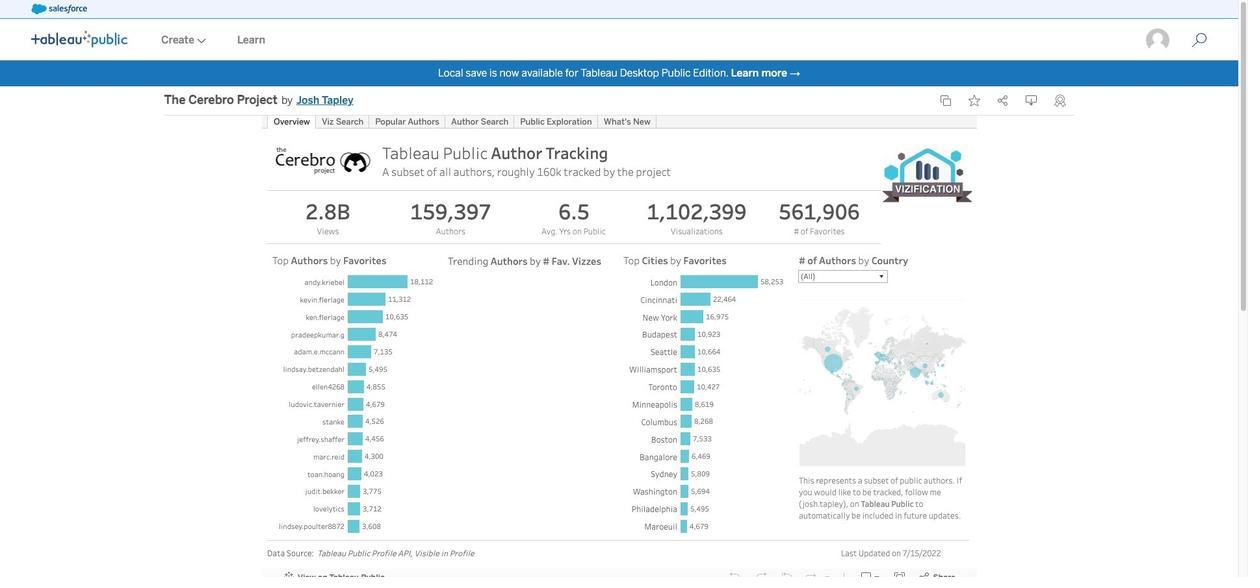 Task type: vqa. For each thing, say whether or not it's contained in the screenshot.
"Share" image
yes



Task type: describe. For each thing, give the bounding box(es) containing it.
nominate for viz of the day image
[[1054, 94, 1066, 107]]

salesforce logo image
[[31, 4, 87, 14]]

create image
[[194, 38, 206, 44]]

share image
[[997, 95, 1008, 107]]

logo image
[[31, 31, 127, 47]]



Task type: locate. For each thing, give the bounding box(es) containing it.
favorite button image
[[968, 95, 980, 107]]

go to search image
[[1176, 33, 1223, 48]]

make a copy image
[[940, 95, 951, 107]]

jacob.simon6557 image
[[1145, 27, 1171, 53]]

download image
[[1025, 95, 1037, 107]]



